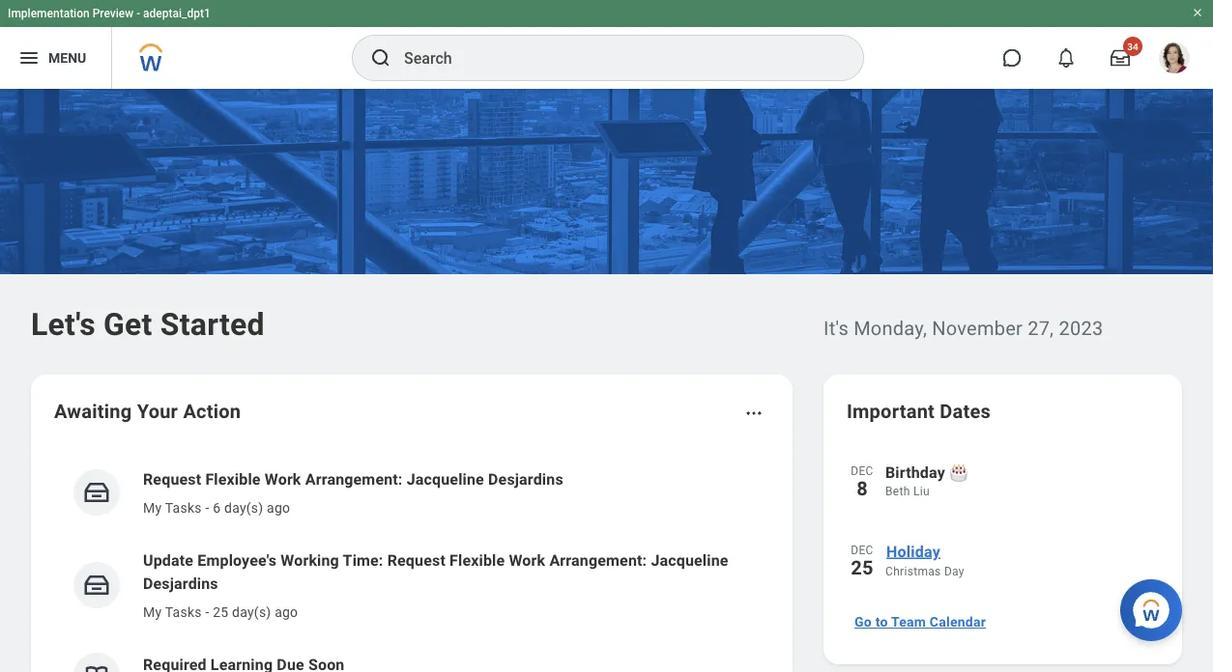 Task type: describe. For each thing, give the bounding box(es) containing it.
book open image
[[82, 662, 111, 673]]

holiday christmas day
[[885, 543, 965, 579]]

tasks for 6
[[165, 500, 202, 516]]

important dates element
[[847, 449, 1159, 599]]

8
[[857, 478, 868, 500]]

monday,
[[854, 317, 927, 340]]

dec for 8
[[851, 465, 874, 478]]

awaiting
[[54, 400, 132, 423]]

34 button
[[1099, 37, 1143, 79]]

team
[[891, 615, 926, 630]]

🎂
[[949, 463, 965, 482]]

let's get started
[[31, 306, 265, 343]]

6
[[213, 500, 221, 516]]

november
[[932, 317, 1023, 340]]

update
[[143, 551, 193, 570]]

my tasks - 6 day(s) ago
[[143, 500, 290, 516]]

0 horizontal spatial arrangement:
[[305, 470, 403, 489]]

my for my tasks - 6 day(s) ago
[[143, 500, 162, 516]]

menu
[[48, 50, 86, 66]]

jacqueline inside update employee's working time: request flexible work arrangement: jacqueline desjardins
[[651, 551, 728, 570]]

christmas
[[885, 565, 941, 579]]

your
[[137, 400, 178, 423]]

adeptai_dpt1
[[143, 7, 211, 20]]

inbox image
[[82, 571, 111, 600]]

preview
[[92, 7, 134, 20]]

0 horizontal spatial flexible
[[205, 470, 261, 489]]

0 horizontal spatial jacqueline
[[407, 470, 484, 489]]

time:
[[343, 551, 383, 570]]

34
[[1127, 41, 1138, 52]]

liu
[[913, 485, 930, 499]]

tasks for 25
[[165, 605, 202, 621]]

dec 8
[[851, 465, 874, 500]]

25 inside dec 25
[[851, 557, 874, 579]]

holiday
[[886, 543, 941, 561]]

birthday
[[885, 463, 945, 482]]

working
[[281, 551, 339, 570]]

25 inside 'awaiting your action' list
[[213, 605, 229, 621]]

menu button
[[0, 27, 111, 89]]

27,
[[1028, 317, 1054, 340]]

dec 25
[[851, 544, 874, 579]]

2023
[[1059, 317, 1103, 340]]

inbox image
[[82, 478, 111, 507]]

close environment banner image
[[1192, 7, 1203, 18]]

profile logan mcneil image
[[1159, 43, 1190, 77]]

awaiting your action list
[[54, 452, 769, 673]]

holiday button
[[885, 539, 1159, 564]]

request inside update employee's working time: request flexible work arrangement: jacqueline desjardins
[[387, 551, 446, 570]]

to
[[875, 615, 888, 630]]

search image
[[369, 46, 392, 70]]

0 vertical spatial work
[[265, 470, 301, 489]]

employee's
[[197, 551, 277, 570]]



Task type: vqa. For each thing, say whether or not it's contained in the screenshot.
the left chevron down image
no



Task type: locate. For each thing, give the bounding box(es) containing it.
0 vertical spatial arrangement:
[[305, 470, 403, 489]]

desjardins inside update employee's working time: request flexible work arrangement: jacqueline desjardins
[[143, 575, 218, 593]]

desjardins
[[488, 470, 563, 489], [143, 575, 218, 593]]

day(s) down employee's
[[232, 605, 271, 621]]

work inside update employee's working time: request flexible work arrangement: jacqueline desjardins
[[509, 551, 545, 570]]

day(s)
[[224, 500, 263, 516], [232, 605, 271, 621]]

get
[[103, 306, 152, 343]]

work
[[265, 470, 301, 489], [509, 551, 545, 570]]

menu banner
[[0, 0, 1213, 89]]

1 dec from the top
[[851, 465, 874, 478]]

day(s) right 6
[[224, 500, 263, 516]]

important
[[847, 400, 935, 423]]

started
[[160, 306, 265, 343]]

ago for my tasks - 25 day(s) ago
[[275, 605, 298, 621]]

0 vertical spatial dec
[[851, 465, 874, 478]]

Search Workday  search field
[[404, 37, 824, 79]]

2 my from the top
[[143, 605, 162, 621]]

1 vertical spatial work
[[509, 551, 545, 570]]

1 horizontal spatial work
[[509, 551, 545, 570]]

tasks
[[165, 500, 202, 516], [165, 605, 202, 621]]

1 vertical spatial desjardins
[[143, 575, 218, 593]]

it's
[[824, 317, 849, 340]]

1 my from the top
[[143, 500, 162, 516]]

related actions image
[[744, 404, 764, 423]]

1 tasks from the top
[[165, 500, 202, 516]]

0 horizontal spatial desjardins
[[143, 575, 218, 593]]

my tasks - 25 day(s) ago
[[143, 605, 298, 621]]

let's
[[31, 306, 96, 343]]

my
[[143, 500, 162, 516], [143, 605, 162, 621]]

- inside menu banner
[[136, 7, 140, 20]]

0 vertical spatial tasks
[[165, 500, 202, 516]]

flexible inside update employee's working time: request flexible work arrangement: jacqueline desjardins
[[450, 551, 505, 570]]

- right 'preview'
[[136, 7, 140, 20]]

update employee's working time: request flexible work arrangement: jacqueline desjardins
[[143, 551, 728, 593]]

dec
[[851, 465, 874, 478], [851, 544, 874, 558]]

request flexible work arrangement: jacqueline desjardins
[[143, 470, 563, 489]]

request right time:
[[387, 551, 446, 570]]

arrangement:
[[305, 470, 403, 489], [549, 551, 647, 570]]

dec left birthday
[[851, 465, 874, 478]]

go to team calendar button
[[847, 603, 994, 642]]

- for 6
[[205, 500, 209, 516]]

day(s) for 6
[[224, 500, 263, 516]]

- for adeptai_dpt1
[[136, 7, 140, 20]]

important dates
[[847, 400, 991, 423]]

ago for my tasks - 6 day(s) ago
[[267, 500, 290, 516]]

day(s) for 25
[[232, 605, 271, 621]]

implementation
[[8, 7, 90, 20]]

flexible
[[205, 470, 261, 489], [450, 551, 505, 570]]

birthday 🎂 beth liu
[[885, 463, 965, 499]]

1 vertical spatial arrangement:
[[549, 551, 647, 570]]

tasks down update
[[165, 605, 202, 621]]

-
[[136, 7, 140, 20], [205, 500, 209, 516], [205, 605, 209, 621]]

my up update
[[143, 500, 162, 516]]

0 vertical spatial 25
[[851, 557, 874, 579]]

ago down the working
[[275, 605, 298, 621]]

- for 25
[[205, 605, 209, 621]]

1 vertical spatial jacqueline
[[651, 551, 728, 570]]

jacqueline
[[407, 470, 484, 489], [651, 551, 728, 570]]

1 horizontal spatial arrangement:
[[549, 551, 647, 570]]

tasks left 6
[[165, 500, 202, 516]]

implementation preview -   adeptai_dpt1
[[8, 7, 211, 20]]

0 vertical spatial ago
[[267, 500, 290, 516]]

go to team calendar
[[854, 615, 986, 630]]

notifications large image
[[1057, 48, 1076, 68]]

1 horizontal spatial jacqueline
[[651, 551, 728, 570]]

1 vertical spatial request
[[387, 551, 446, 570]]

awaiting your action
[[54, 400, 241, 423]]

1 horizontal spatial flexible
[[450, 551, 505, 570]]

my for my tasks - 25 day(s) ago
[[143, 605, 162, 621]]

0 horizontal spatial request
[[143, 470, 201, 489]]

0 vertical spatial jacqueline
[[407, 470, 484, 489]]

action
[[183, 400, 241, 423]]

1 vertical spatial tasks
[[165, 605, 202, 621]]

0 vertical spatial day(s)
[[224, 500, 263, 516]]

2 vertical spatial -
[[205, 605, 209, 621]]

request
[[143, 470, 201, 489], [387, 551, 446, 570]]

0 vertical spatial -
[[136, 7, 140, 20]]

arrangement: inside update employee's working time: request flexible work arrangement: jacqueline desjardins
[[549, 551, 647, 570]]

ago up the working
[[267, 500, 290, 516]]

dec left holiday
[[851, 544, 874, 558]]

beth
[[885, 485, 910, 499]]

ago
[[267, 500, 290, 516], [275, 605, 298, 621]]

0 horizontal spatial work
[[265, 470, 301, 489]]

inbox large image
[[1111, 48, 1130, 68]]

2 dec from the top
[[851, 544, 874, 558]]

1 vertical spatial day(s)
[[232, 605, 271, 621]]

2 tasks from the top
[[165, 605, 202, 621]]

1 horizontal spatial desjardins
[[488, 470, 563, 489]]

1 vertical spatial flexible
[[450, 551, 505, 570]]

25 down employee's
[[213, 605, 229, 621]]

1 horizontal spatial request
[[387, 551, 446, 570]]

0 vertical spatial desjardins
[[488, 470, 563, 489]]

request up my tasks - 6 day(s) ago
[[143, 470, 201, 489]]

day
[[944, 565, 965, 579]]

0 vertical spatial flexible
[[205, 470, 261, 489]]

1 vertical spatial 25
[[213, 605, 229, 621]]

- left 6
[[205, 500, 209, 516]]

1 vertical spatial dec
[[851, 544, 874, 558]]

it's monday, november 27, 2023
[[824, 317, 1103, 340]]

1 vertical spatial my
[[143, 605, 162, 621]]

justify image
[[17, 46, 41, 70]]

go
[[854, 615, 872, 630]]

- down employee's
[[205, 605, 209, 621]]

let's get started main content
[[0, 89, 1213, 673]]

0 horizontal spatial 25
[[213, 605, 229, 621]]

calendar
[[930, 615, 986, 630]]

my down update
[[143, 605, 162, 621]]

25 left christmas
[[851, 557, 874, 579]]

1 horizontal spatial 25
[[851, 557, 874, 579]]

0 vertical spatial request
[[143, 470, 201, 489]]

25
[[851, 557, 874, 579], [213, 605, 229, 621]]

1 vertical spatial ago
[[275, 605, 298, 621]]

dates
[[940, 400, 991, 423]]

1 vertical spatial -
[[205, 500, 209, 516]]

dec for 25
[[851, 544, 874, 558]]

0 vertical spatial my
[[143, 500, 162, 516]]



